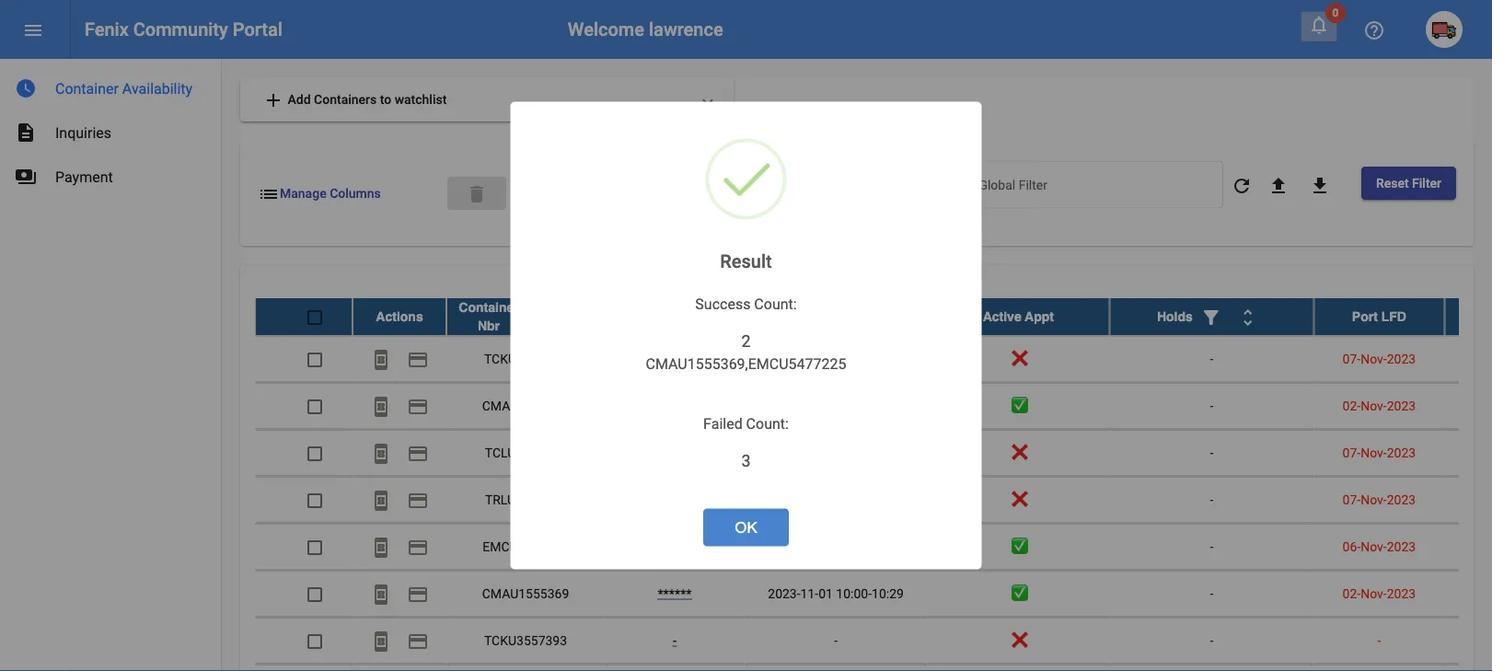 Task type: describe. For each thing, give the bounding box(es) containing it.
portal
[[233, 18, 282, 40]]

payment button for tcku6287120
[[400, 340, 436, 377]]

07- for tclu6704160
[[1343, 445, 1361, 460]]

actions
[[376, 309, 423, 324]]

menu button
[[15, 11, 52, 48]]

filter
[[1412, 175, 1442, 191]]

02-nov-2023 for cmau1555369
[[1343, 586, 1416, 601]]

book_online for tcku6287120
[[370, 348, 392, 370]]

no color image inside file_download button
[[1309, 175, 1331, 197]]

7 row from the top
[[255, 570, 1492, 617]]

06-nov-2023
[[1343, 539, 1416, 554]]

- link for tcku6287120
[[673, 351, 677, 366]]

lawrence
[[649, 18, 723, 40]]

payments
[[15, 166, 37, 188]]

payment button for emcu5477225
[[400, 528, 436, 565]]

appt nbr column header
[[605, 298, 745, 335]]

unfold_more button
[[1230, 298, 1267, 335]]

reset
[[1376, 175, 1409, 191]]

help_outline
[[1363, 19, 1385, 41]]

success count:
[[695, 295, 797, 313]]

payment for cmau6551350
[[407, 395, 429, 417]]

2
[[741, 332, 751, 351]]

container availability
[[55, 80, 193, 97]]

notifications_none button
[[1301, 11, 1338, 42]]

count: for success count:
[[754, 295, 797, 313]]

2023 for tclu6704160
[[1387, 445, 1416, 460]]

no color image inside file_upload button
[[1268, 175, 1290, 197]]

result
[[720, 251, 772, 272]]

tcku6287120
[[484, 351, 567, 366]]

watch_later
[[15, 77, 37, 99]]

book_online for trlu7651090
[[370, 489, 392, 511]]

31
[[819, 539, 833, 554]]

reset filter button
[[1361, 167, 1456, 200]]

welcome
[[568, 18, 644, 40]]

refresh
[[1231, 175, 1253, 197]]

availability
[[122, 80, 193, 97]]

10-
[[801, 539, 819, 554]]

no color image inside help_outline popup button
[[1363, 19, 1385, 41]]

Global Watchlist Filter field
[[979, 181, 1214, 195]]

2023-11-01 10:00-10:29
[[768, 586, 904, 601]]

no color image containing list
[[258, 183, 280, 205]]

01
[[819, 586, 833, 601]]

appt nbr
[[647, 309, 702, 324]]

nov- for cmau6551350
[[1361, 398, 1387, 413]]

notifications_none
[[1308, 14, 1330, 36]]

payment for emcu5477225
[[407, 536, 429, 558]]

cmau1555369,emcu5477225
[[646, 355, 846, 373]]

failed count:
[[703, 415, 789, 433]]

nov- for emcu5477225
[[1361, 539, 1387, 554]]

2 cmau1555369,emcu5477225
[[646, 332, 846, 373]]

no color image containing description
[[15, 122, 37, 144]]

tcku3557393
[[484, 633, 567, 648]]

book_online button for cmau6551350
[[363, 387, 400, 424]]

file_download button
[[1302, 167, 1338, 203]]

payment for tcku3557393
[[407, 630, 429, 652]]

1 ✅ from the top
[[1012, 398, 1025, 413]]

port lfd
[[1352, 309, 1407, 324]]

count: for failed count:
[[746, 415, 789, 433]]

nbr for container nbr
[[478, 318, 500, 333]]

3
[[741, 451, 751, 471]]

active
[[983, 309, 1022, 324]]

unfold_more
[[1237, 306, 1259, 328]]

❌ for tclu6704160
[[1012, 445, 1025, 460]]

✅ for 2023-11-01 10:00-10:29
[[1012, 586, 1025, 601]]

2023 for cmau6551350
[[1387, 398, 1416, 413]]

no color image inside notifications_none popup button
[[1308, 14, 1330, 36]]

book_online for emcu5477225
[[370, 536, 392, 558]]

no color image containing watch_later
[[15, 77, 37, 99]]

port
[[1352, 309, 1378, 324]]

failed
[[703, 415, 743, 433]]

❌ for trlu7651090
[[1012, 492, 1025, 507]]

container for nbr
[[459, 300, 519, 314]]

delete
[[466, 183, 488, 205]]

no color image inside refresh button
[[1231, 175, 1253, 197]]

book_online for tcku3557393
[[370, 630, 392, 652]]

11-
[[801, 586, 819, 601]]

2023- for 10-
[[768, 539, 801, 554]]

07- for tcku6287120
[[1343, 351, 1361, 366]]

community
[[133, 18, 228, 40]]

2023 for trlu7651090
[[1387, 492, 1416, 507]]

2023 for emcu5477225
[[1387, 539, 1416, 554]]

delete button
[[447, 177, 506, 210]]

cmau1555369
[[482, 586, 569, 601]]

02- for cmau1555369
[[1343, 586, 1361, 601]]

payment for tclu6704160
[[407, 442, 429, 464]]

4 row from the top
[[255, 430, 1492, 476]]

file_download
[[1309, 175, 1331, 197]]

payment for tcku6287120
[[407, 348, 429, 370]]

07-nov-2023 for trlu7651090
[[1343, 492, 1416, 507]]

payment button for cmau1555369
[[400, 575, 436, 612]]

payment for trlu7651090
[[407, 489, 429, 511]]

lfd
[[1382, 309, 1407, 324]]

book_online for cmau6551350
[[370, 395, 392, 417]]

filter_alt
[[1200, 306, 1222, 328]]

help_outline button
[[1356, 11, 1393, 48]]



Task type: vqa. For each thing, say whether or not it's contained in the screenshot.


Task type: locate. For each thing, give the bounding box(es) containing it.
container inside column header
[[459, 300, 519, 314]]

columns
[[330, 186, 381, 201]]

no color image containing refresh
[[1231, 175, 1253, 197]]

4 payment from the top
[[407, 489, 429, 511]]

6 payment button from the top
[[400, 575, 436, 612]]

2 nov- from the top
[[1361, 398, 1387, 413]]

- link down "appt nbr" column header
[[673, 351, 677, 366]]

column header containing filter_alt
[[1110, 298, 1314, 335]]

payment button for cmau6551350
[[400, 387, 436, 424]]

port lfd column header
[[1314, 298, 1445, 335]]

row
[[255, 298, 1492, 336], [255, 336, 1492, 383], [255, 383, 1492, 430], [255, 430, 1492, 476], [255, 476, 1492, 523], [255, 523, 1492, 570], [255, 570, 1492, 617], [255, 617, 1492, 664], [255, 664, 1492, 671]]

fenix community portal
[[85, 18, 282, 40]]

payment
[[55, 168, 113, 185]]

payment button
[[400, 340, 436, 377], [400, 387, 436, 424], [400, 434, 436, 471], [400, 481, 436, 518], [400, 528, 436, 565], [400, 575, 436, 612], [400, 622, 436, 659]]

0 vertical spatial ✅
[[1012, 398, 1025, 413]]

8 row from the top
[[255, 617, 1492, 664]]

no color image containing file_upload
[[1268, 175, 1290, 197]]

02-nov-2023 for cmau6551350
[[1343, 398, 1416, 413]]

10:29
[[872, 586, 904, 601]]

nbr inside container nbr
[[478, 318, 500, 333]]

no color image containing notifications_none
[[1308, 14, 1330, 36]]

trlu7651090
[[485, 492, 566, 507]]

no color image
[[1308, 14, 1330, 36], [15, 166, 37, 188], [258, 183, 280, 205], [1200, 306, 1222, 328], [1237, 306, 1259, 328], [370, 395, 392, 417], [370, 583, 392, 605]]

appt inside "appt nbr" column header
[[647, 309, 677, 324]]

book_online button for cmau1555369
[[363, 575, 400, 612]]

1 vertical spatial 02-
[[1343, 586, 1361, 601]]

container nbr column header
[[446, 298, 605, 335]]

ok button
[[704, 509, 789, 546]]

5 book_online button from the top
[[363, 528, 400, 565]]

0 vertical spatial 2023-
[[768, 539, 801, 554]]

4 book_online from the top
[[370, 489, 392, 511]]

book_online
[[370, 348, 392, 370], [370, 395, 392, 417], [370, 442, 392, 464], [370, 489, 392, 511], [370, 536, 392, 558], [370, 583, 392, 605], [370, 630, 392, 652]]

count:
[[754, 295, 797, 313], [746, 415, 789, 433]]

2 ✅ from the top
[[1012, 539, 1025, 554]]

❌ for tcku6287120
[[1012, 351, 1025, 366]]

1 horizontal spatial nbr
[[680, 309, 702, 324]]

0 horizontal spatial appt
[[647, 309, 677, 324]]

1 book_online from the top
[[370, 348, 392, 370]]

0 vertical spatial container
[[55, 80, 119, 97]]

no color image inside menu button
[[22, 19, 44, 41]]

2 payment button from the top
[[400, 387, 436, 424]]

manage
[[280, 186, 326, 201]]

container up tcku6287120
[[459, 300, 519, 314]]

0 vertical spatial 07-nov-2023
[[1343, 351, 1416, 366]]

2 07-nov-2023 from the top
[[1343, 445, 1416, 460]]

4 nov- from the top
[[1361, 492, 1387, 507]]

5 row from the top
[[255, 476, 1492, 523]]

1 02- from the top
[[1343, 398, 1361, 413]]

07-nov-2023 for tclu6704160
[[1343, 445, 1416, 460]]

grid
[[255, 298, 1492, 671]]

1 book_online button from the top
[[363, 340, 400, 377]]

reset filter
[[1376, 175, 1442, 191]]

6 2023 from the top
[[1387, 586, 1416, 601]]

❌
[[1012, 351, 1025, 366], [1012, 445, 1025, 460], [1012, 492, 1025, 507], [1012, 633, 1025, 648]]

nbr
[[680, 309, 702, 324], [478, 318, 500, 333]]

1 - link from the top
[[673, 351, 677, 366]]

6 book_online button from the top
[[363, 575, 400, 612]]

file_upload
[[1268, 175, 1290, 197]]

cell
[[1445, 336, 1492, 382], [605, 383, 745, 429], [745, 383, 927, 429], [1445, 383, 1492, 429], [605, 430, 745, 476], [745, 430, 927, 476], [1445, 430, 1492, 476], [605, 476, 745, 522], [745, 476, 927, 522], [1445, 476, 1492, 522], [605, 523, 745, 569], [1445, 523, 1492, 569], [1445, 570, 1492, 616], [1445, 617, 1492, 663], [255, 664, 353, 671], [446, 664, 605, 671], [605, 664, 745, 671], [745, 664, 927, 671], [927, 664, 1110, 671], [1110, 664, 1314, 671], [1314, 664, 1445, 671], [1445, 664, 1492, 671]]

0 horizontal spatial container
[[55, 80, 119, 97]]

menu
[[22, 19, 44, 41]]

4 ❌ from the top
[[1012, 633, 1025, 648]]

nov- for trlu7651090
[[1361, 492, 1387, 507]]

1 vertical spatial 07-nov-2023
[[1343, 445, 1416, 460]]

no color image containing help_outline
[[1363, 19, 1385, 41]]

inquiries
[[55, 124, 111, 141]]

2023- for 11-
[[768, 586, 801, 601]]

2023
[[1387, 351, 1416, 366], [1387, 398, 1416, 413], [1387, 445, 1416, 460], [1387, 492, 1416, 507], [1387, 539, 1416, 554], [1387, 586, 1416, 601]]

1 vertical spatial - link
[[673, 633, 677, 648]]

3 row from the top
[[255, 383, 1492, 430]]

07-nov-2023
[[1343, 351, 1416, 366], [1343, 445, 1416, 460], [1343, 492, 1416, 507]]

1 horizontal spatial column header
[[1110, 298, 1314, 335]]

10:00-
[[836, 586, 872, 601]]

refresh button
[[1223, 167, 1260, 203]]

2 02- from the top
[[1343, 586, 1361, 601]]

nov- for tcku6287120
[[1361, 351, 1387, 366]]

6 nov- from the top
[[1361, 586, 1387, 601]]

book_online for tclu6704160
[[370, 442, 392, 464]]

- link
[[673, 351, 677, 366], [673, 633, 677, 648]]

0 vertical spatial 02-
[[1343, 398, 1361, 413]]

file_upload button
[[1260, 167, 1297, 203]]

2023-
[[768, 539, 801, 554], [768, 586, 801, 601]]

2 horizontal spatial column header
[[1445, 298, 1492, 335]]

description
[[15, 122, 37, 144]]

column header
[[745, 298, 927, 335], [1110, 298, 1314, 335], [1445, 298, 1492, 335]]

3 ❌ from the top
[[1012, 492, 1025, 507]]

1 07-nov-2023 from the top
[[1343, 351, 1416, 366]]

appt right active
[[1025, 309, 1054, 324]]

1 appt from the left
[[647, 309, 677, 324]]

3 column header from the left
[[1445, 298, 1492, 335]]

no color image containing menu
[[22, 19, 44, 41]]

navigation containing watch_later
[[0, 59, 221, 199]]

1 vertical spatial container
[[459, 300, 519, 314]]

2 appt from the left
[[1025, 309, 1054, 324]]

no color image containing payments
[[15, 166, 37, 188]]

2 book_online button from the top
[[363, 387, 400, 424]]

2 02-nov-2023 from the top
[[1343, 586, 1416, 601]]

2023- left "01"
[[768, 586, 801, 601]]

payment button for tcku3557393
[[400, 622, 436, 659]]

ok
[[735, 519, 757, 536]]

6 book_online from the top
[[370, 583, 392, 605]]

4 2023 from the top
[[1387, 492, 1416, 507]]

2023- left 31 at the right bottom
[[768, 539, 801, 554]]

book_online button for tcku6287120
[[363, 340, 400, 377]]

1 payment button from the top
[[400, 340, 436, 377]]

nov-
[[1361, 351, 1387, 366], [1361, 398, 1387, 413], [1361, 445, 1387, 460], [1361, 492, 1387, 507], [1361, 539, 1387, 554], [1361, 586, 1387, 601]]

✅
[[1012, 398, 1025, 413], [1012, 539, 1025, 554], [1012, 586, 1025, 601]]

appt inside active appt 'column header'
[[1025, 309, 1054, 324]]

21:00-
[[836, 539, 872, 554]]

result dialog
[[510, 102, 982, 570]]

book_online for cmau1555369
[[370, 583, 392, 605]]

-
[[673, 351, 677, 366], [834, 351, 838, 366], [1210, 351, 1214, 366], [1210, 398, 1214, 413], [1210, 445, 1214, 460], [1210, 492, 1214, 507], [1210, 539, 1214, 554], [1210, 586, 1214, 601], [673, 633, 677, 648], [834, 633, 838, 648], [1210, 633, 1214, 648], [1378, 633, 1381, 648]]

navigation
[[0, 59, 221, 199]]

3 book_online from the top
[[370, 442, 392, 464]]

nov- for cmau1555369
[[1361, 586, 1387, 601]]

6 payment from the top
[[407, 583, 429, 605]]

3 payment button from the top
[[400, 434, 436, 471]]

2023 for cmau1555369
[[1387, 586, 1416, 601]]

1 vertical spatial 2023-
[[768, 586, 801, 601]]

02-nov-2023 down the 06-nov-2023
[[1343, 586, 1416, 601]]

4 payment button from the top
[[400, 481, 436, 518]]

payment button for tclu6704160
[[400, 434, 436, 471]]

container inside navigation
[[55, 80, 119, 97]]

no color image
[[22, 19, 44, 41], [1363, 19, 1385, 41], [15, 77, 37, 99], [15, 122, 37, 144], [1231, 175, 1253, 197], [1268, 175, 1290, 197], [1309, 175, 1331, 197], [370, 348, 392, 370], [407, 348, 429, 370], [407, 395, 429, 417], [370, 442, 392, 464], [407, 442, 429, 464], [370, 489, 392, 511], [407, 489, 429, 511], [370, 536, 392, 558], [407, 536, 429, 558], [407, 583, 429, 605], [370, 630, 392, 652], [407, 630, 429, 652]]

1 horizontal spatial appt
[[1025, 309, 1054, 324]]

book_online button for tclu6704160
[[363, 434, 400, 471]]

container
[[55, 80, 119, 97], [459, 300, 519, 314]]

appt
[[647, 309, 677, 324], [1025, 309, 1054, 324]]

emcu5477225
[[483, 539, 569, 554]]

7 payment from the top
[[407, 630, 429, 652]]

3 nov- from the top
[[1361, 445, 1387, 460]]

02-nov-2023
[[1343, 398, 1416, 413], [1343, 586, 1416, 601]]

7 book_online from the top
[[370, 630, 392, 652]]

nov- for tclu6704160
[[1361, 445, 1387, 460]]

delete image
[[466, 183, 488, 205]]

02- down 06-
[[1343, 586, 1361, 601]]

7 payment button from the top
[[400, 622, 436, 659]]

filter_alt button
[[1193, 298, 1230, 335]]

1 2023- from the top
[[768, 539, 801, 554]]

actions column header
[[353, 298, 446, 335]]

no color image containing file_download
[[1309, 175, 1331, 197]]

no color image containing unfold_more
[[1237, 306, 1259, 328]]

7 book_online button from the top
[[363, 622, 400, 659]]

tclu6704160
[[485, 445, 566, 460]]

02- down port
[[1343, 398, 1361, 413]]

2 payment from the top
[[407, 395, 429, 417]]

success
[[695, 295, 751, 313]]

3 2023 from the top
[[1387, 445, 1416, 460]]

- link down ****** link
[[673, 633, 677, 648]]

0 vertical spatial 02-nov-2023
[[1343, 398, 1416, 413]]

no color image containing filter_alt
[[1200, 306, 1222, 328]]

book_online button for emcu5477225
[[363, 528, 400, 565]]

container up inquiries
[[55, 80, 119, 97]]

******
[[658, 586, 692, 601]]

5 payment button from the top
[[400, 528, 436, 565]]

5 2023 from the top
[[1387, 539, 1416, 554]]

1 2023 from the top
[[1387, 351, 1416, 366]]

1 horizontal spatial container
[[459, 300, 519, 314]]

nbr for appt nbr
[[680, 309, 702, 324]]

1 vertical spatial ✅
[[1012, 539, 1025, 554]]

fenix
[[85, 18, 129, 40]]

07-
[[1343, 351, 1361, 366], [1343, 445, 1361, 460], [1343, 492, 1361, 507]]

2 vertical spatial 07-
[[1343, 492, 1361, 507]]

❌ for tcku3557393
[[1012, 633, 1025, 648]]

payment
[[407, 348, 429, 370], [407, 395, 429, 417], [407, 442, 429, 464], [407, 489, 429, 511], [407, 536, 429, 558], [407, 583, 429, 605], [407, 630, 429, 652]]

02-nov-2023 down port lfd column header
[[1343, 398, 1416, 413]]

1 nov- from the top
[[1361, 351, 1387, 366]]

1 07- from the top
[[1343, 351, 1361, 366]]

appt left success
[[647, 309, 677, 324]]

21:29
[[872, 539, 904, 554]]

2 row from the top
[[255, 336, 1492, 383]]

- link for tcku3557393
[[673, 633, 677, 648]]

07-nov-2023 for tcku6287120
[[1343, 351, 1416, 366]]

book_online button
[[363, 340, 400, 377], [363, 387, 400, 424], [363, 434, 400, 471], [363, 481, 400, 518], [363, 528, 400, 565], [363, 575, 400, 612], [363, 622, 400, 659]]

02- for cmau6551350
[[1343, 398, 1361, 413]]

2 07- from the top
[[1343, 445, 1361, 460]]

9 row from the top
[[255, 664, 1492, 671]]

cmau6551350
[[482, 398, 569, 413]]

payment for cmau1555369
[[407, 583, 429, 605]]

no color image inside unfold_more button
[[1237, 306, 1259, 328]]

1 ❌ from the top
[[1012, 351, 1025, 366]]

3 book_online button from the top
[[363, 434, 400, 471]]

1 vertical spatial 02-nov-2023
[[1343, 586, 1416, 601]]

0 vertical spatial - link
[[673, 351, 677, 366]]

list manage columns
[[258, 183, 381, 205]]

1 row from the top
[[255, 298, 1492, 336]]

no color image inside filter_alt popup button
[[1200, 306, 1222, 328]]

****** link
[[658, 586, 692, 601]]

1 payment from the top
[[407, 348, 429, 370]]

2 book_online from the top
[[370, 395, 392, 417]]

welcome lawrence
[[568, 18, 723, 40]]

2 2023- from the top
[[768, 586, 801, 601]]

container nbr
[[459, 300, 519, 333]]

1 vertical spatial 07-
[[1343, 445, 1361, 460]]

02-
[[1343, 398, 1361, 413], [1343, 586, 1361, 601]]

4 book_online button from the top
[[363, 481, 400, 518]]

2 vertical spatial ✅
[[1012, 586, 1025, 601]]

3 ✅ from the top
[[1012, 586, 1025, 601]]

1 02-nov-2023 from the top
[[1343, 398, 1416, 413]]

1 column header from the left
[[745, 298, 927, 335]]

3 payment from the top
[[407, 442, 429, 464]]

2023 for tcku6287120
[[1387, 351, 1416, 366]]

1 vertical spatial count:
[[746, 415, 789, 433]]

count: down result
[[754, 295, 797, 313]]

5 book_online from the top
[[370, 536, 392, 558]]

2 column header from the left
[[1110, 298, 1314, 335]]

active appt
[[983, 309, 1054, 324]]

book_online button for trlu7651090
[[363, 481, 400, 518]]

book_online button for tcku3557393
[[363, 622, 400, 659]]

grid containing filter_alt
[[255, 298, 1492, 671]]

2 2023 from the top
[[1387, 398, 1416, 413]]

list
[[258, 183, 280, 205]]

holds
[[1157, 309, 1193, 324]]

0 vertical spatial 07-
[[1343, 351, 1361, 366]]

0 vertical spatial count:
[[754, 295, 797, 313]]

2023-10-31 21:00-21:29
[[768, 539, 904, 554]]

07- for trlu7651090
[[1343, 492, 1361, 507]]

06-
[[1343, 539, 1361, 554]]

holds filter_alt
[[1157, 306, 1222, 328]]

0 horizontal spatial column header
[[745, 298, 927, 335]]

2 ❌ from the top
[[1012, 445, 1025, 460]]

0 horizontal spatial nbr
[[478, 318, 500, 333]]

2 - link from the top
[[673, 633, 677, 648]]

5 payment from the top
[[407, 536, 429, 558]]

payment button for trlu7651090
[[400, 481, 436, 518]]

✅ for 2023-10-31 21:00-21:29
[[1012, 539, 1025, 554]]

count: up 3
[[746, 415, 789, 433]]

3 07- from the top
[[1343, 492, 1361, 507]]

container for availability
[[55, 80, 119, 97]]

2 vertical spatial 07-nov-2023
[[1343, 492, 1416, 507]]

active appt column header
[[927, 298, 1110, 335]]

3 07-nov-2023 from the top
[[1343, 492, 1416, 507]]

row containing filter_alt
[[255, 298, 1492, 336]]

5 nov- from the top
[[1361, 539, 1387, 554]]

6 row from the top
[[255, 523, 1492, 570]]



